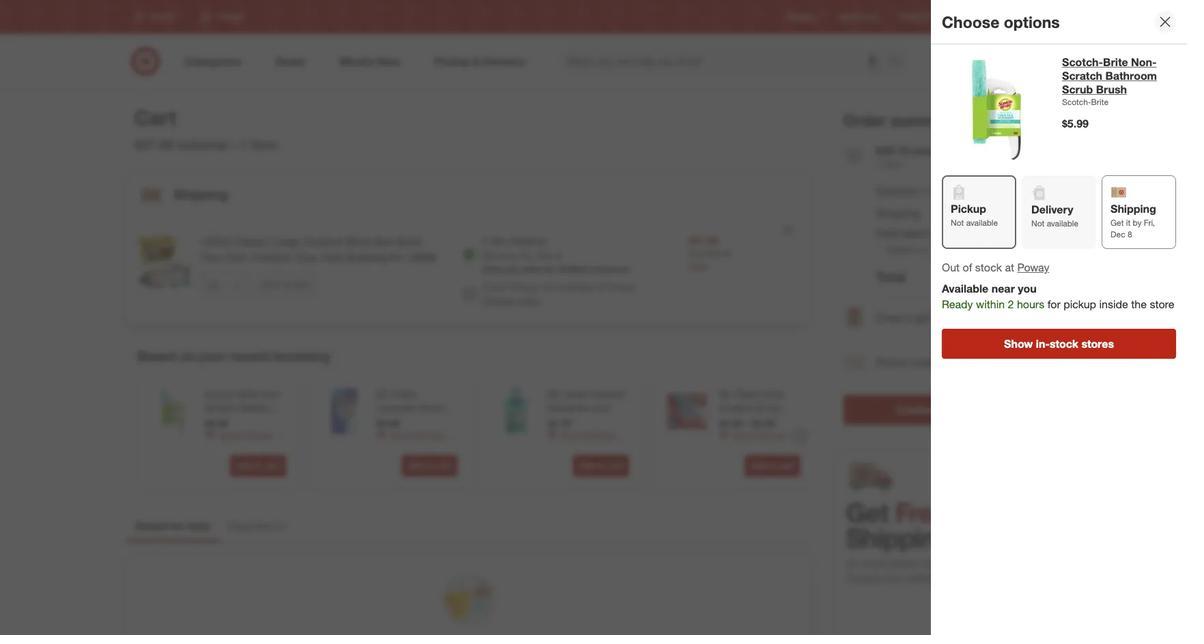 Task type: describe. For each thing, give the bounding box(es) containing it.
shipping get it by fri, dec 8
[[1111, 202, 1156, 240]]

$27.99 for $27.99 reg $34.99 sale
[[689, 235, 718, 247]]

item)
[[931, 186, 952, 198]]

order for order summary
[[844, 111, 886, 130]]

taxes
[[929, 227, 955, 240]]

- inside mr. clean lavender scent magic eraser bath cleaning pads with durafoam with febreze - 4ct
[[413, 471, 417, 483]]

redcard link
[[900, 11, 932, 23]]

your
[[199, 349, 226, 364]]

eraser inside mr. clean lavender scent magic eraser bath cleaning pads with durafoam with febreze - 4ct
[[405, 416, 433, 428]]

show in-stock stores
[[1004, 337, 1114, 351]]

add to cart button for mr. clean extra durable scrub magic eraser sponges
[[744, 456, 801, 478]]

fl
[[561, 457, 566, 469]]

add for cleaning
[[408, 461, 423, 472]]

large
[[272, 235, 299, 249]]

rain
[[548, 416, 567, 428]]

$5.99 down lavender
[[376, 418, 400, 430]]

estimated taxes
[[876, 227, 955, 240]]

store inside available near you ready within 2 hours for pickup inside the store
[[1150, 298, 1175, 311]]

hours
[[1017, 298, 1045, 311]]

scrub inside mr. clean extra durable scrub magic eraser sponges
[[755, 403, 781, 414]]

$27.99 subtotal
[[135, 137, 228, 153]]

to down scotch-brite non- scratch bathroom scrub brush
[[254, 461, 262, 472]]

you inside the 2-day shipping get it by fri, dec 8 when you order by 12:00pm tomorrow
[[505, 265, 519, 275]]

dec inside the 2-day shipping get it by fri, dec 8 when you order by 12:00pm tomorrow
[[536, 250, 553, 262]]

add to cart button for scotch-brite non- scratch bathroom scrub brush
[[230, 456, 286, 478]]

saved for later
[[135, 520, 211, 534]]

$27.99 for $27.99
[[1028, 185, 1061, 198]]

add to cart for mr. clean lavender scent magic eraser bath cleaning pads with durafoam with febreze - 4ct
[[408, 461, 452, 472]]

8 inside the 2-day shipping get it by fri, dec 8 when you order by 12:00pm tomorrow
[[556, 250, 561, 262]]

based on 92128
[[887, 244, 958, 256]]

12:00pm
[[556, 265, 589, 275]]

cart for mr. clean lavender scent magic eraser bath cleaning pads with durafoam with febreze - 4ct
[[436, 461, 452, 472]]

sale
[[689, 261, 708, 272]]

bathroom for scotch-brite non- scratch bathroom scrub brush scotch-brite
[[1106, 69, 1157, 83]]

1 vertical spatial brite
[[1091, 97, 1109, 107]]

febreze inside mr. clean lavender scent magic eraser bath cleaning pads with durafoam with febreze - 4ct
[[376, 471, 410, 483]]

subtotal
[[876, 185, 917, 198]]

item inside $36.15 total 1 item
[[884, 158, 903, 170]]

0 horizontal spatial shipping
[[174, 186, 228, 202]]

clean for meadows
[[563, 389, 588, 401]]

add to cart for mr. clean febreze meadows and rain scent multi surface all purpose cleaner - 45 fl oz
[[579, 461, 623, 472]]

8 inside "shipping get it by fri, dec 8"
[[1128, 230, 1132, 240]]

available for delivery
[[1047, 219, 1079, 229]]

shipping
[[509, 235, 546, 247]]

promo code
[[876, 356, 936, 369]]

1 vertical spatial with
[[421, 457, 439, 469]]

near
[[992, 282, 1015, 296]]

mr. clean lavender scent magic eraser bath cleaning pads with durafoam with febreze - 4ct
[[376, 389, 444, 483]]

on for 92128
[[918, 244, 928, 256]]

45
[[548, 457, 558, 469]]

change store button
[[482, 295, 539, 308]]

box
[[374, 235, 393, 249]]

scratch for scotch-brite non- scratch bathroom scrub brush
[[205, 403, 238, 414]]

choose options dialog
[[931, 0, 1187, 636]]

0 vertical spatial 1
[[240, 137, 247, 153]]

pads
[[376, 444, 398, 455]]

0 vertical spatial -
[[745, 418, 749, 430]]

tomorrow
[[591, 265, 629, 275]]

cart for mr. clean extra durable scrub magic eraser sponges
[[778, 461, 794, 472]]

message
[[934, 312, 978, 325]]

email a gift message
[[876, 312, 978, 325]]

estimated
[[876, 227, 926, 240]]

4ct
[[419, 471, 433, 483]]

find
[[1022, 12, 1038, 22]]

checkout
[[960, 404, 1008, 417]]

target circle
[[954, 12, 1000, 22]]

scotch-brite non- scratch bathroom scrub brush link for $5.99
[[205, 388, 283, 428]]

febreze inside the mr. clean febreze meadows and rain scent multi surface all purpose cleaner - 45 fl oz
[[591, 389, 625, 401]]

a
[[906, 312, 912, 325]]

mr. for mr. clean febreze meadows and rain scent multi surface all purpose cleaner - 45 fl oz
[[548, 389, 561, 401]]

sponges
[[719, 430, 758, 442]]

based on your recent browsing
[[137, 349, 330, 364]]

$2.17
[[1034, 227, 1061, 240]]

lego classic large creative brick box build your own creative toys, kids building kit 10698
[[201, 235, 436, 265]]

mr. for mr. clean extra durable scrub magic eraser sponges
[[719, 389, 732, 401]]

based for based on your recent browsing
[[137, 349, 176, 364]]

recent
[[230, 349, 269, 364]]

on for your
[[180, 349, 195, 364]]

1 item
[[240, 137, 278, 153]]

$5.99 down the your
[[205, 418, 228, 430]]

magic inside mr. clean lavender scent magic eraser bath cleaning pads with durafoam with febreze - 4ct
[[376, 416, 403, 428]]

pickup not available
[[951, 202, 998, 228]]

scent inside the mr. clean febreze meadows and rain scent multi surface all purpose cleaner - 45 fl oz
[[570, 416, 595, 428]]

within
[[976, 298, 1005, 311]]

all
[[584, 430, 594, 442]]

order summary
[[844, 111, 961, 130]]

search
[[882, 56, 914, 69]]

durafoam
[[376, 457, 418, 469]]

save
[[262, 279, 280, 290]]

redcard
[[900, 12, 932, 22]]

cart for mr. clean febreze meadows and rain scent multi surface all purpose cleaner - 45 fl oz
[[607, 461, 623, 472]]

scotch- for scotch-brite non- scratch bathroom scrub brush
[[205, 389, 239, 401]]

pickup inside 'pickup not available'
[[951, 202, 986, 216]]

out of stock at poway
[[942, 261, 1050, 275]]

to for cleaning
[[425, 461, 433, 472]]

2-
[[482, 235, 491, 247]]

meadows
[[548, 403, 589, 414]]

non- for scotch-brite non- scratch bathroom scrub brush
[[262, 389, 283, 401]]

circle
[[979, 12, 1000, 22]]

cleaner
[[586, 444, 620, 455]]

shipping inside choose options dialog
[[1111, 202, 1156, 216]]

92128
[[931, 244, 958, 256]]

save for later button
[[255, 274, 316, 296]]

by inside "shipping get it by fri, dec 8"
[[1133, 218, 1142, 228]]

stores
[[1040, 12, 1064, 22]]

$5.99 up $2.17
[[1034, 207, 1061, 221]]

subtotal
[[177, 137, 228, 153]]

$3.49 - $5.99
[[719, 418, 775, 430]]

mr. clean extra durable scrub magic eraser sponges
[[719, 389, 784, 442]]

later for save for later
[[294, 279, 310, 290]]

$4.19
[[548, 418, 571, 430]]

magic inside mr. clean extra durable scrub magic eraser sponges
[[719, 416, 745, 428]]

brick
[[346, 235, 371, 249]]

add to cart for scotch-brite non- scratch bathroom scrub brush
[[236, 461, 280, 472]]

delivery
[[1031, 203, 1074, 217]]

promo
[[876, 356, 909, 369]]

surface
[[548, 430, 581, 442]]

ad
[[868, 12, 878, 22]]

when
[[482, 265, 503, 275]]

the
[[1131, 298, 1147, 311]]

continue to checkout button
[[844, 395, 1061, 425]]

scotch-brite non- scratch bathroom scrub brush link for available near you
[[1062, 55, 1176, 96]]

2-day shipping get it by fri, dec 8 when you order by 12:00pm tomorrow
[[482, 235, 629, 275]]

poway inside choose options dialog
[[1017, 261, 1050, 275]]

$36.15 for $36.15 total 1 item
[[876, 144, 909, 158]]

get free shipping on hundreds of thousands of items* with target redcard. apply now for a credit or debit redcard. *some restrictions apply. image
[[833, 450, 1070, 636]]

multi
[[597, 416, 618, 428]]

available inside order pickup not available at poway change store
[[557, 282, 594, 293]]

order
[[522, 265, 542, 275]]

oz
[[569, 457, 579, 469]]

target
[[954, 12, 977, 22]]

brite for scotch-brite non- scratch bathroom scrub brush scotch-brite
[[1103, 55, 1128, 69]]



Task type: vqa. For each thing, say whether or not it's contained in the screenshot.
Size
no



Task type: locate. For each thing, give the bounding box(es) containing it.
not for delivery
[[1031, 219, 1045, 229]]

for inside available near you ready within 2 hours for pickup inside the store
[[1048, 298, 1061, 311]]

fri, inside the 2-day shipping get it by fri, dec 8 when you order by 12:00pm tomorrow
[[521, 250, 533, 262]]

1 vertical spatial stock
[[1050, 337, 1079, 351]]

for for save for later
[[282, 279, 292, 290]]

order up $36.15 total 1 item
[[844, 111, 886, 130]]

weekly ad
[[839, 12, 878, 22]]

scotch-brite non- scratch bathroom scrub brush
[[205, 389, 283, 428]]

order up change
[[482, 282, 506, 293]]

add down scotch-brite non- scratch bathroom scrub brush
[[236, 461, 252, 472]]

scratch inside scotch-brite non- scratch bathroom scrub brush
[[205, 403, 238, 414]]

lego classic large creative brick box build your own creative toys, kids building kit 10698 image
[[138, 235, 193, 289]]

2 add to cart from the left
[[408, 461, 452, 472]]

clean
[[392, 389, 417, 401], [563, 389, 588, 401], [735, 389, 760, 401]]

$5.99 down scotch-brite non- scratch bathroom scrub brush scotch-brite
[[1062, 117, 1089, 131]]

$5.99
[[1062, 117, 1089, 131], [1034, 207, 1061, 221], [205, 418, 228, 430], [376, 418, 400, 430], [752, 418, 775, 430]]

None radio
[[463, 248, 476, 262]]

$3.49
[[719, 418, 743, 430]]

3 mr. from the left
[[719, 389, 732, 401]]

you up hours
[[1018, 282, 1037, 296]]

dec inside "shipping get it by fri, dec 8"
[[1111, 230, 1126, 240]]

1 horizontal spatial non-
[[1131, 55, 1157, 69]]

continue
[[896, 404, 943, 417]]

2 horizontal spatial scrub
[[1062, 83, 1093, 96]]

to inside continue to checkout button
[[946, 404, 957, 417]]

poway
[[1017, 261, 1050, 275], [608, 282, 636, 293]]

scotch-brite non- scratch bathroom scrub brush scotch-brite
[[1062, 55, 1157, 107]]

add to cart down cleaner
[[579, 461, 623, 472]]

1 horizontal spatial with
[[421, 457, 439, 469]]

mr. inside mr. clean lavender scent magic eraser bath cleaning pads with durafoam with febreze - 4ct
[[376, 389, 389, 401]]

email
[[876, 312, 903, 325]]

item right subtotal
[[251, 137, 278, 153]]

2 magic from the left
[[719, 416, 745, 428]]

cart up (
[[264, 461, 280, 472]]

add for sponges
[[750, 461, 766, 472]]

bathroom inside scotch-brite non- scratch bathroom scrub brush
[[241, 403, 283, 414]]

pickup
[[951, 202, 986, 216], [509, 282, 538, 293]]

$36.15 for $36.15
[[1022, 269, 1061, 284]]

0 vertical spatial you
[[505, 265, 519, 275]]

on
[[918, 244, 928, 256], [180, 349, 195, 364]]

get inside the 2-day shipping get it by fri, dec 8 when you order by 12:00pm tomorrow
[[482, 250, 497, 262]]

0 horizontal spatial magic
[[376, 416, 403, 428]]

stores
[[1082, 337, 1114, 351]]

0 horizontal spatial -
[[413, 471, 417, 483]]

get up when
[[482, 250, 497, 262]]

0 horizontal spatial non-
[[262, 389, 283, 401]]

0 horizontal spatial scrub
[[205, 416, 231, 428]]

stock right of
[[975, 261, 1002, 275]]

1 magic from the left
[[376, 416, 403, 428]]

0 vertical spatial order
[[844, 111, 886, 130]]

scratch inside scotch-brite non- scratch bathroom scrub brush scotch-brite
[[1062, 69, 1103, 83]]

total
[[912, 144, 936, 158]]

1 vertical spatial scotch-
[[1062, 97, 1091, 107]]

1 horizontal spatial you
[[1018, 282, 1037, 296]]

to for sponges
[[768, 461, 776, 472]]

3 add to cart from the left
[[579, 461, 623, 472]]

cart item ready to fulfill group
[[127, 218, 810, 325]]

add to cart down cleaning at the bottom
[[408, 461, 452, 472]]

pickup inside order pickup not available at poway change store
[[509, 282, 538, 293]]

lavender
[[376, 403, 416, 414]]

get inside "shipping get it by fri, dec 8"
[[1111, 218, 1124, 228]]

weekly
[[839, 12, 865, 22]]

- inside the mr. clean febreze meadows and rain scent multi surface all purpose cleaner - 45 fl oz
[[622, 444, 626, 455]]

1 vertical spatial non-
[[262, 389, 283, 401]]

2 horizontal spatial for
[[1048, 298, 1061, 311]]

mr. for mr. clean lavender scent magic eraser bath cleaning pads with durafoam with febreze - 4ct
[[376, 389, 389, 401]]

0 vertical spatial item
[[251, 137, 278, 153]]

2 add to cart button from the left
[[401, 456, 458, 478]]

store right the
[[1150, 298, 1175, 311]]

change
[[482, 295, 515, 307]]

mr. clean lavender scent magic eraser bath cleaning pads with durafoam with febreze - 4ct image
[[320, 388, 368, 436], [320, 388, 368, 436]]

1 vertical spatial 8
[[556, 250, 561, 262]]

1 horizontal spatial $36.15
[[1022, 269, 1061, 284]]

1 horizontal spatial brush
[[1096, 83, 1127, 96]]

none radio inside 'cart item ready to fulfill' group
[[463, 248, 476, 262]]

1 vertical spatial febreze
[[376, 471, 410, 483]]

0 horizontal spatial later
[[187, 520, 211, 534]]

0 vertical spatial brite
[[1103, 55, 1128, 69]]

mr. clean febreze meadows and rain scent multi surface all purpose cleaner - 45 fl oz link
[[548, 388, 626, 469]]

at down tomorrow on the top of page
[[597, 282, 605, 293]]

find stores
[[1022, 12, 1064, 22]]

$5.99 down extra
[[752, 418, 775, 430]]

1 clean from the left
[[392, 389, 417, 401]]

based down estimated
[[887, 244, 915, 256]]

available down the delivery
[[1047, 219, 1079, 229]]

- left 4ct
[[413, 471, 417, 483]]

0 vertical spatial at
[[1005, 261, 1014, 275]]

magic up bath
[[376, 416, 403, 428]]

summary
[[891, 111, 961, 130]]

durable
[[719, 403, 753, 414]]

magic down durable
[[719, 416, 745, 428]]

1 horizontal spatial at
[[1005, 261, 1014, 275]]

based left the your
[[137, 349, 176, 364]]

cleaning
[[399, 430, 437, 442]]

stock inside button
[[1050, 337, 1079, 351]]

build
[[396, 235, 421, 249]]

it
[[1126, 218, 1131, 228], [500, 250, 505, 262]]

available inside 'pickup not available'
[[966, 218, 998, 228]]

you inside available near you ready within 2 hours for pickup inside the store
[[1018, 282, 1037, 296]]

4 cart from the left
[[778, 461, 794, 472]]

0 vertical spatial get
[[1111, 218, 1124, 228]]

0 horizontal spatial fri,
[[521, 250, 533, 262]]

4 add to cart from the left
[[750, 461, 794, 472]]

and
[[592, 403, 608, 414]]

$36.15 inside $36.15 total 1 item
[[876, 144, 909, 158]]

in-
[[1036, 337, 1050, 351]]

scotch-brite non- scratch bathroom scrub brush link
[[1062, 55, 1176, 96], [205, 388, 283, 428]]

2 horizontal spatial mr.
[[719, 389, 732, 401]]

0 vertical spatial creative
[[302, 235, 343, 249]]

1 horizontal spatial $27.99
[[689, 235, 718, 247]]

available
[[966, 218, 998, 228], [1047, 219, 1079, 229], [557, 282, 594, 293]]

based for based on 92128
[[887, 244, 915, 256]]

mr. clean febreze meadows and rain scent multi surface all purpose cleaner - 45 fl oz image
[[492, 388, 540, 436], [492, 388, 540, 436]]

add to cart down sponges
[[750, 461, 794, 472]]

day
[[491, 235, 506, 247]]

1 mr. from the left
[[376, 389, 389, 401]]

1 vertical spatial creative
[[251, 251, 292, 265]]

bath
[[376, 430, 396, 442]]

$27.99 for $27.99 subtotal
[[135, 137, 173, 153]]

0 vertical spatial based
[[887, 244, 915, 256]]

clean inside mr. clean extra durable scrub magic eraser sponges
[[735, 389, 760, 401]]

mr. clean extra durable scrub magic eraser sponges image
[[663, 388, 711, 436], [663, 388, 711, 436]]

search button
[[882, 46, 914, 79]]

for
[[282, 279, 292, 290], [1048, 298, 1061, 311], [170, 520, 184, 534]]

scratch
[[1062, 69, 1103, 83], [205, 403, 238, 414]]

store inside order pickup not available at poway change store
[[518, 295, 539, 307]]

creative up kids
[[302, 235, 343, 249]]

8
[[1128, 230, 1132, 240], [556, 250, 561, 262]]

stock for of
[[975, 261, 1002, 275]]

1 eraser from the left
[[405, 416, 433, 428]]

scratch down stores at the right of page
[[1062, 69, 1103, 83]]

bathroom for scotch-brite non- scratch bathroom scrub brush
[[241, 403, 283, 414]]

not
[[541, 282, 554, 293]]

0 horizontal spatial $36.15
[[876, 144, 909, 158]]

1 horizontal spatial later
[[294, 279, 310, 290]]

scotch- for scotch-brite non- scratch bathroom scrub brush scotch-brite
[[1062, 55, 1103, 69]]

0 horizontal spatial with
[[401, 444, 418, 455]]

available inside delivery not available
[[1047, 219, 1079, 229]]

poway up hours
[[1017, 261, 1050, 275]]

0 horizontal spatial not
[[951, 218, 964, 228]]

0 horizontal spatial febreze
[[376, 471, 410, 483]]

1 horizontal spatial scent
[[570, 416, 595, 428]]

on down estimated taxes
[[918, 244, 928, 256]]

0 vertical spatial with
[[401, 444, 418, 455]]

with up 4ct
[[421, 457, 439, 469]]

brush for scotch-brite non- scratch bathroom scrub brush scotch-brite
[[1096, 83, 1127, 96]]

2 horizontal spatial by
[[1133, 218, 1142, 228]]

purpose
[[548, 444, 584, 455]]

1 add to cart from the left
[[236, 461, 280, 472]]

2 horizontal spatial -
[[745, 418, 749, 430]]

available right taxes
[[966, 218, 998, 228]]

item up subtotal
[[884, 158, 903, 170]]

for right save
[[282, 279, 292, 290]]

clean up durable
[[735, 389, 760, 401]]

scrub inside scotch-brite non- scratch bathroom scrub brush
[[205, 416, 231, 428]]

cart right 4ct
[[436, 461, 452, 472]]

inside
[[1100, 298, 1128, 311]]

0 horizontal spatial clean
[[392, 389, 417, 401]]

$27.99 inside $27.99 reg $34.99 sale
[[689, 235, 718, 247]]

later right saved
[[187, 520, 211, 534]]

add to cart
[[236, 461, 280, 472], [408, 461, 452, 472], [579, 461, 623, 472], [750, 461, 794, 472]]

0 horizontal spatial dec
[[536, 250, 553, 262]]

non-
[[1131, 55, 1157, 69], [262, 389, 283, 401]]

febreze down durafoam
[[376, 471, 410, 483]]

for right saved
[[170, 520, 184, 534]]

$27.99 down cart
[[135, 137, 173, 153]]

not up 92128
[[951, 218, 964, 228]]

to right continue at right bottom
[[946, 404, 957, 417]]

cart for scotch-brite non- scratch bathroom scrub brush
[[264, 461, 280, 472]]

scrub
[[1062, 83, 1093, 96], [755, 403, 781, 414], [205, 416, 231, 428]]

0 horizontal spatial by
[[508, 250, 518, 262]]

0 horizontal spatial scratch
[[205, 403, 238, 414]]

ready
[[942, 298, 973, 311]]

not down the delivery
[[1031, 219, 1045, 229]]

1 horizontal spatial on
[[918, 244, 928, 256]]

2 eraser from the left
[[748, 416, 775, 428]]

1 horizontal spatial store
[[1150, 298, 1175, 311]]

2 mr. from the left
[[548, 389, 561, 401]]

toys,
[[295, 251, 319, 265]]

0 horizontal spatial for
[[170, 520, 184, 534]]

scratch for scotch-brite non- scratch bathroom scrub brush scotch-brite
[[1062, 69, 1103, 83]]

find stores link
[[1022, 11, 1064, 23]]

lego
[[201, 235, 230, 249]]

brush inside scotch-brite non- scratch bathroom scrub brush scotch-brite
[[1096, 83, 1127, 96]]

1 horizontal spatial it
[[1126, 218, 1131, 228]]

poway inside order pickup not available at poway change store
[[608, 282, 636, 293]]

$27.99 reg $34.99 sale
[[689, 235, 731, 272]]

stock
[[975, 261, 1002, 275], [1050, 337, 1079, 351]]

cart
[[264, 461, 280, 472], [436, 461, 452, 472], [607, 461, 623, 472], [778, 461, 794, 472]]

available
[[942, 282, 989, 296]]

get
[[1111, 218, 1124, 228], [482, 250, 497, 262]]

$36.15 total 1 item
[[876, 144, 936, 170]]

later inside button
[[294, 279, 310, 290]]

2 horizontal spatial available
[[1047, 219, 1079, 229]]

available for pickup
[[966, 218, 998, 228]]

3 cart from the left
[[607, 461, 623, 472]]

eraser inside mr. clean extra durable scrub magic eraser sponges
[[748, 416, 775, 428]]

clean for scent
[[392, 389, 417, 401]]

later for saved for later
[[187, 520, 211, 534]]

add right oz
[[579, 461, 595, 472]]

2 horizontal spatial 1
[[876, 158, 882, 170]]

2 horizontal spatial shipping
[[1111, 202, 1156, 216]]

to down cleaner
[[597, 461, 605, 472]]

fri, inside "shipping get it by fri, dec 8"
[[1144, 218, 1155, 228]]

mr. clean febreze meadows and rain scent multi surface all purpose cleaner - 45 fl oz
[[548, 389, 626, 469]]

bathroom
[[1106, 69, 1157, 83], [241, 403, 283, 414]]

available down 12:00pm
[[557, 282, 594, 293]]

scotch- inside scotch-brite non- scratch bathroom scrub brush
[[205, 389, 239, 401]]

0 horizontal spatial bathroom
[[241, 403, 283, 414]]

1 vertical spatial you
[[1018, 282, 1037, 296]]

not for pickup
[[951, 218, 964, 228]]

1 vertical spatial scotch-brite non- scratch bathroom scrub brush link
[[205, 388, 283, 428]]

clean inside the mr. clean febreze meadows and rain scent multi surface all purpose cleaner - 45 fl oz
[[563, 389, 588, 401]]

0 vertical spatial for
[[282, 279, 292, 290]]

scent up 'all'
[[570, 416, 595, 428]]

mr. clean lavender scent magic eraser bath cleaning pads with durafoam with febreze - 4ct link
[[376, 388, 455, 483]]

code
[[912, 356, 936, 369]]

1 horizontal spatial order
[[844, 111, 886, 130]]

you
[[505, 265, 519, 275], [1018, 282, 1037, 296]]

clean for durable
[[735, 389, 760, 401]]

add for multi
[[579, 461, 595, 472]]

scratch down the your
[[205, 403, 238, 414]]

by
[[1133, 218, 1142, 228], [508, 250, 518, 262], [545, 265, 554, 275]]

building
[[347, 251, 386, 265]]

1 vertical spatial order
[[482, 282, 506, 293]]

1 cart from the left
[[264, 461, 280, 472]]

scotch-brite non- scratch bathroom scrub brush link inside choose options dialog
[[1062, 55, 1176, 96]]

registry
[[787, 12, 817, 22]]

scrub inside scotch-brite non- scratch bathroom scrub brush scotch-brite
[[1062, 83, 1093, 96]]

with down cleaning at the bottom
[[401, 444, 418, 455]]

1 horizontal spatial fri,
[[1144, 218, 1155, 228]]

1 vertical spatial -
[[622, 444, 626, 455]]

non- for scotch-brite non- scratch bathroom scrub brush scotch-brite
[[1131, 55, 1157, 69]]

favorites ( 1 )
[[227, 520, 286, 534]]

to right durafoam
[[425, 461, 433, 472]]

0 horizontal spatial $27.99
[[135, 137, 173, 153]]

cart down mr. clean extra durable scrub magic eraser sponges link
[[778, 461, 794, 472]]

subtotal (1 item)
[[876, 185, 952, 198]]

0 vertical spatial scotch-brite non- scratch bathroom scrub brush link
[[1062, 55, 1176, 96]]

at inside order pickup not available at poway change store
[[597, 282, 605, 293]]

clean up lavender
[[392, 389, 417, 401]]

1 horizontal spatial based
[[887, 244, 915, 256]]

stock for in-
[[1050, 337, 1079, 351]]

add button
[[1039, 354, 1061, 371]]

pickup up "change store" button
[[509, 282, 538, 293]]

0 horizontal spatial poway
[[608, 282, 636, 293]]

pickup
[[1064, 298, 1096, 311]]

later down toys,
[[294, 279, 310, 290]]

1 vertical spatial poway
[[608, 282, 636, 293]]

add to cart button down cleaner
[[573, 456, 629, 478]]

scent up cleaning at the bottom
[[419, 403, 444, 414]]

1 right subtotal
[[240, 137, 247, 153]]

weekly ad link
[[839, 11, 878, 23]]

$27.99 up the delivery
[[1028, 185, 1061, 198]]

lego classic large creative brick box build your own creative toys, kids building kit 10698 link
[[201, 235, 441, 266]]

1 inside $36.15 total 1 item
[[876, 158, 882, 170]]

add down in-
[[1040, 355, 1060, 369]]

add down sponges
[[750, 461, 766, 472]]

show in-stock stores button
[[942, 329, 1176, 359]]

it inside the 2-day shipping get it by fri, dec 8 when you order by 12:00pm tomorrow
[[500, 250, 505, 262]]

store right change
[[518, 295, 539, 307]]

order
[[844, 111, 886, 130], [482, 282, 506, 293]]

0 vertical spatial 8
[[1128, 230, 1132, 240]]

bathroom inside scotch-brite non- scratch bathroom scrub brush scotch-brite
[[1106, 69, 1157, 83]]

1 add to cart button from the left
[[230, 456, 286, 478]]

out
[[942, 261, 960, 275]]

0 vertical spatial later
[[294, 279, 310, 290]]

add to cart button down sponges
[[744, 456, 801, 478]]

kids
[[322, 251, 344, 265]]

add down cleaning at the bottom
[[408, 461, 423, 472]]

saved
[[135, 520, 167, 534]]

not inside delivery not available
[[1031, 219, 1045, 229]]

not inside 'pickup not available'
[[951, 218, 964, 228]]

2 horizontal spatial clean
[[735, 389, 760, 401]]

1 horizontal spatial 1
[[277, 520, 283, 534]]

1 right favorites
[[277, 520, 283, 534]]

0 vertical spatial non-
[[1131, 55, 1157, 69]]

add to cart button down cleaning at the bottom
[[401, 456, 458, 478]]

1 for favorites ( 1 )
[[277, 520, 283, 534]]

add to cart button down scotch-brite non- scratch bathroom scrub brush
[[230, 456, 286, 478]]

1 horizontal spatial poway
[[1017, 261, 1050, 275]]

at inside choose options dialog
[[1005, 261, 1014, 275]]

mr. inside the mr. clean febreze meadows and rain scent multi surface all purpose cleaner - 45 fl oz
[[548, 389, 561, 401]]

1 horizontal spatial by
[[545, 265, 554, 275]]

get right delivery not available
[[1111, 218, 1124, 228]]

0 vertical spatial fri,
[[1144, 218, 1155, 228]]

2 cart from the left
[[436, 461, 452, 472]]

2 vertical spatial 1
[[277, 520, 283, 534]]

poway button
[[1017, 260, 1050, 276]]

0 horizontal spatial at
[[597, 282, 605, 293]]

with
[[401, 444, 418, 455], [421, 457, 439, 469]]

clean inside mr. clean lavender scent magic eraser bath cleaning pads with durafoam with febreze - 4ct
[[392, 389, 417, 401]]

scotch-brite non-scratch bathroom scrub brush image
[[942, 55, 1051, 165], [149, 388, 197, 436], [149, 388, 197, 436]]

options
[[1004, 12, 1060, 31]]

brite inside scotch-brite non- scratch bathroom scrub brush
[[239, 389, 259, 401]]

$5.99 inside choose options dialog
[[1062, 117, 1089, 131]]

3 clean from the left
[[735, 389, 760, 401]]

order for order pickup not available at poway change store
[[482, 282, 506, 293]]

1 vertical spatial brush
[[233, 416, 259, 428]]

mr. up meadows
[[548, 389, 561, 401]]

poway down tomorrow on the top of page
[[608, 282, 636, 293]]

you left order
[[505, 265, 519, 275]]

1 horizontal spatial bathroom
[[1106, 69, 1157, 83]]

0 horizontal spatial 8
[[556, 250, 561, 262]]

(1
[[921, 186, 928, 198]]

mr. inside mr. clean extra durable scrub magic eraser sponges
[[719, 389, 732, 401]]

1 for $36.15 total 1 item
[[876, 158, 882, 170]]

1 vertical spatial 1
[[876, 158, 882, 170]]

0 vertical spatial bathroom
[[1106, 69, 1157, 83]]

$27.99 up reg on the top right of the page
[[689, 235, 718, 247]]

cart down cleaner
[[607, 461, 623, 472]]

for for saved for later
[[170, 520, 184, 534]]

non- inside scotch-brite non- scratch bathroom scrub brush scotch-brite
[[1131, 55, 1157, 69]]

1 up subtotal
[[876, 158, 882, 170]]

eraser up cleaning at the bottom
[[405, 416, 433, 428]]

for right hours
[[1048, 298, 1061, 311]]

0 horizontal spatial get
[[482, 250, 497, 262]]

add inside button
[[1040, 355, 1060, 369]]

it inside "shipping get it by fri, dec 8"
[[1126, 218, 1131, 228]]

brite for scotch-brite non- scratch bathroom scrub brush
[[239, 389, 259, 401]]

1 horizontal spatial magic
[[719, 416, 745, 428]]

order inside order pickup not available at poway change store
[[482, 282, 506, 293]]

at up near
[[1005, 261, 1014, 275]]

on left the your
[[180, 349, 195, 364]]

0 horizontal spatial 1
[[240, 137, 247, 153]]

non- inside scotch-brite non- scratch bathroom scrub brush
[[262, 389, 283, 401]]

0 vertical spatial scotch-
[[1062, 55, 1103, 69]]

1 horizontal spatial clean
[[563, 389, 588, 401]]

0 horizontal spatial creative
[[251, 251, 292, 265]]

$36.15 left total
[[876, 144, 909, 158]]

0 horizontal spatial you
[[505, 265, 519, 275]]

1 horizontal spatial shipping
[[876, 207, 920, 221]]

pickup down item)
[[951, 202, 986, 216]]

scent inside mr. clean lavender scent magic eraser bath cleaning pads with durafoam with febreze - 4ct
[[419, 403, 444, 414]]

stock up add button
[[1050, 337, 1079, 351]]

clean up meadows
[[563, 389, 588, 401]]

febreze up and
[[591, 389, 625, 401]]

1 horizontal spatial scrub
[[755, 403, 781, 414]]

brush inside scotch-brite non- scratch bathroom scrub brush
[[233, 416, 259, 428]]

1 vertical spatial dec
[[536, 250, 553, 262]]

1 horizontal spatial get
[[1111, 218, 1124, 228]]

registry link
[[787, 11, 817, 23]]

1 horizontal spatial -
[[622, 444, 626, 455]]

scrub for scotch-brite non- scratch bathroom scrub brush
[[205, 416, 231, 428]]

scrub for scotch-brite non- scratch bathroom scrub brush scotch-brite
[[1062, 83, 1093, 96]]

to down $3.49 - $5.99
[[768, 461, 776, 472]]

- right $3.49
[[745, 418, 749, 430]]

scotch-brite non-scratch bathroom scrub brush image inside choose options dialog
[[942, 55, 1051, 165]]

mr. up durable
[[719, 389, 732, 401]]

0 vertical spatial febreze
[[591, 389, 625, 401]]

What can we help you find? suggestions appear below search field
[[559, 46, 891, 77]]

1 vertical spatial on
[[180, 349, 195, 364]]

0 vertical spatial dec
[[1111, 230, 1126, 240]]

store
[[518, 295, 539, 307], [1150, 298, 1175, 311]]

add
[[1040, 355, 1060, 369], [236, 461, 252, 472], [408, 461, 423, 472], [579, 461, 595, 472], [750, 461, 766, 472]]

delivery not available
[[1031, 203, 1079, 229]]

not available radio
[[463, 288, 476, 301]]

magic
[[376, 416, 403, 428], [719, 416, 745, 428]]

classic
[[233, 235, 269, 249]]

add to cart for mr. clean extra durable scrub magic eraser sponges
[[750, 461, 794, 472]]

to for multi
[[597, 461, 605, 472]]

$36.15 up hours
[[1022, 269, 1061, 284]]

1 vertical spatial scent
[[570, 416, 595, 428]]

eraser up sponges
[[748, 416, 775, 428]]

0 vertical spatial it
[[1126, 218, 1131, 228]]

- right cleaner
[[622, 444, 626, 455]]

0 vertical spatial $36.15
[[876, 144, 909, 158]]

for inside button
[[282, 279, 292, 290]]

4 add to cart button from the left
[[744, 456, 801, 478]]

creative down large
[[251, 251, 292, 265]]

add to cart button for mr. clean febreze meadows and rain scent multi surface all purpose cleaner - 45 fl oz
[[573, 456, 629, 478]]

3 add to cart button from the left
[[573, 456, 629, 478]]

2 clean from the left
[[563, 389, 588, 401]]

mr. up lavender
[[376, 389, 389, 401]]

add to cart button for mr. clean lavender scent magic eraser bath cleaning pads with durafoam with febreze - 4ct
[[401, 456, 458, 478]]

add to cart down scotch-brite non- scratch bathroom scrub brush
[[236, 461, 280, 472]]

save for later
[[262, 279, 310, 290]]

2 horizontal spatial $27.99
[[1028, 185, 1061, 198]]

brush for scotch-brite non- scratch bathroom scrub brush
[[233, 416, 259, 428]]

2 vertical spatial -
[[413, 471, 417, 483]]



